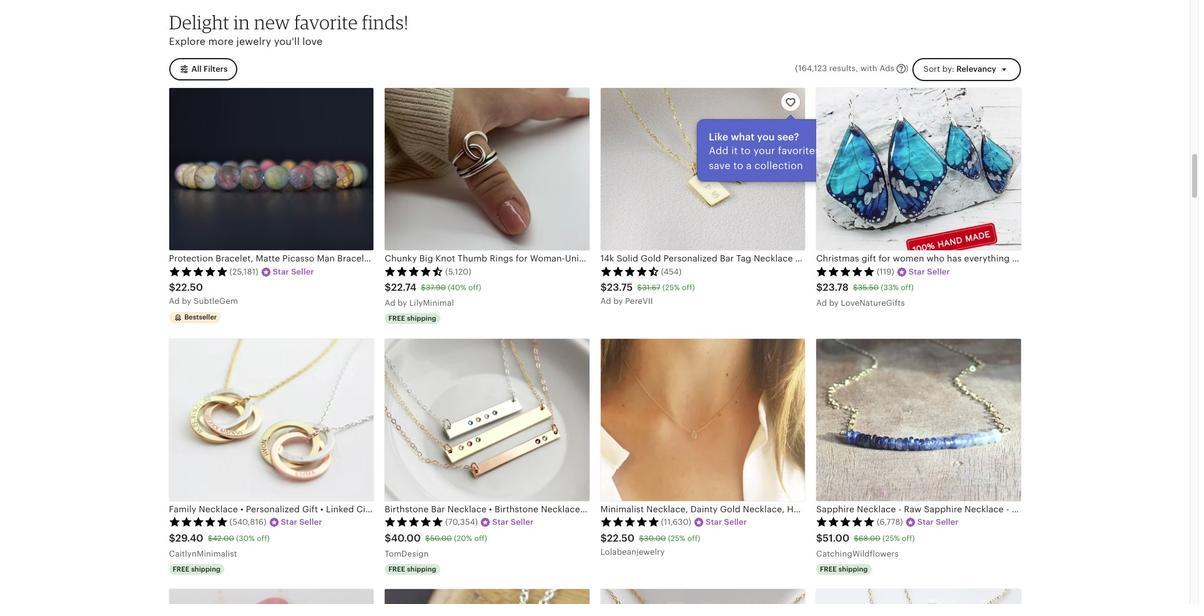 Task type: locate. For each thing, give the bounding box(es) containing it.
1 horizontal spatial 22.50
[[607, 533, 635, 545]]

star seller right (25,181)
[[273, 267, 314, 277]]

$ 22.50 $ 30.00 (25% off) lolabeanjewelry
[[601, 533, 701, 557]]

free shipping down caitlynminimalist
[[173, 566, 221, 573]]

a left subtlegem
[[169, 297, 175, 306]]

off) for 51.00
[[903, 535, 915, 543]]

d for 23.78
[[822, 299, 827, 308]]

free
[[389, 315, 405, 322], [173, 566, 190, 573], [389, 566, 405, 573], [820, 566, 837, 573]]

40.00
[[391, 533, 421, 545]]

off) right (20%
[[475, 535, 488, 543]]

shipping down the tomdesign
[[407, 566, 437, 573]]

women
[[893, 254, 925, 264]]

d inside $ 23.78 $ 35.50 (33% off) a d b y lovenaturegifts
[[822, 299, 827, 308]]

1 4.5 out of 5 stars image from the left
[[385, 267, 444, 277]]

christmas gift for women who has everything handmade earrings image
[[817, 88, 1021, 251]]

37.90
[[426, 284, 446, 292]]

like
[[709, 131, 729, 143]]

free shipping down catchingwildflowers on the bottom of the page
[[820, 566, 868, 573]]

shipping for 22.74
[[407, 315, 437, 322]]

(33%
[[881, 284, 899, 292]]

y inside $ 22.74 $ 37.90 (40% off) a d b y lilyminimal
[[403, 299, 407, 308]]

d left subtlegem
[[174, 297, 180, 306]]

4.5 out of 5 stars image for 22.74
[[385, 267, 444, 277]]

d down 22.74
[[390, 299, 396, 308]]

free down 51.00
[[820, 566, 837, 573]]

off) right (33%
[[901, 284, 914, 292]]

has
[[948, 254, 962, 264]]

(25% down (454)
[[663, 284, 680, 292]]

what
[[731, 131, 755, 143]]

shipping
[[407, 315, 437, 322], [191, 566, 221, 573], [407, 566, 437, 573], [839, 566, 868, 573]]

(25% down the (6,778)
[[883, 535, 900, 543]]

dandelion seed necklace , dandelion necklace , pressed flower jewelry , wish , nature , unique jewelry - stocking stuffer for her image
[[385, 590, 590, 605]]

1 vertical spatial 22.50
[[607, 533, 635, 545]]

1 horizontal spatial 4.5 out of 5 stars image
[[601, 267, 660, 277]]

(40%
[[448, 284, 467, 292]]

d down 23.78
[[822, 299, 827, 308]]

$
[[169, 282, 175, 294], [385, 282, 391, 294], [601, 282, 607, 294], [817, 282, 823, 294], [421, 284, 426, 292], [638, 284, 642, 292], [853, 284, 858, 292], [169, 533, 175, 545], [385, 533, 391, 545], [601, 533, 607, 545], [817, 533, 823, 545], [208, 535, 213, 543], [425, 535, 430, 543], [639, 535, 644, 543], [854, 535, 859, 543]]

$ 51.00 $ 68.00 (25% off) catchingwildflowers
[[817, 533, 915, 559]]

y for 23.75
[[619, 297, 623, 306]]

(
[[796, 64, 798, 73]]

free down caitlynminimalist
[[173, 566, 190, 573]]

star seller right (540,816)
[[281, 518, 322, 528]]

0 horizontal spatial 22.50
[[175, 282, 203, 294]]

a inside $ 22.74 $ 37.90 (40% off) a d b y lilyminimal
[[385, 299, 391, 308]]

star right (70,354)
[[493, 518, 509, 528]]

$ 22.74 $ 37.90 (40% off) a d b y lilyminimal
[[385, 282, 482, 308]]

collection
[[755, 160, 803, 172]]

off) inside '$ 40.00 $ 50.00 (20% off) tomdesign'
[[475, 535, 488, 543]]

a down christmas
[[817, 299, 822, 308]]

(25% for 22.50
[[668, 535, 686, 543]]

with ads
[[861, 64, 895, 73]]

y down 23.75
[[619, 297, 623, 306]]

y inside $ 23.78 $ 35.50 (33% off) a d b y lovenaturegifts
[[835, 299, 839, 308]]

shipping down lilyminimal at left
[[407, 315, 437, 322]]

4.5 out of 5 stars image
[[385, 267, 444, 277], [601, 267, 660, 277]]

star for 29.40
[[281, 518, 297, 528]]

it
[[732, 145, 738, 157]]

free shipping for 29.40
[[173, 566, 221, 573]]

more
[[208, 36, 234, 48]]

star seller for 51.00
[[918, 518, 959, 528]]

star right the (6,778)
[[918, 518, 934, 528]]

by:
[[943, 64, 955, 73]]

catchingwildflowers
[[817, 550, 899, 559]]

off)
[[469, 284, 482, 292], [682, 284, 695, 292], [901, 284, 914, 292], [257, 535, 270, 543], [475, 535, 488, 543], [688, 535, 701, 543], [903, 535, 915, 543]]

4.5 out of 5 stars image up 22.74
[[385, 267, 444, 277]]

free shipping down the tomdesign
[[389, 566, 437, 573]]

favorites
[[778, 145, 821, 157]]

b
[[182, 297, 187, 306], [614, 297, 619, 306], [398, 299, 403, 308], [830, 299, 835, 308]]

shipping for 29.40
[[191, 566, 221, 573]]

shipping for 40.00
[[407, 566, 437, 573]]

love
[[303, 36, 323, 48]]

off) for 23.78
[[901, 284, 914, 292]]

a inside $ 22.50 a d b y subtlegem
[[169, 297, 175, 306]]

seller for 51.00
[[936, 518, 959, 528]]

(25% inside $ 22.50 $ 30.00 (25% off) lolabeanjewelry
[[668, 535, 686, 543]]

5 out of 5 stars image up 51.00
[[817, 518, 875, 528]]

off) inside $ 23.78 $ 35.50 (33% off) a d b y lovenaturegifts
[[901, 284, 914, 292]]

off) down the (6,778)
[[903, 535, 915, 543]]

22.50 inside $ 22.50 a d b y subtlegem
[[175, 282, 203, 294]]

explore
[[169, 36, 206, 48]]

off) right (30%
[[257, 535, 270, 543]]

2 4.5 out of 5 stars image from the left
[[601, 267, 660, 277]]

free down 22.74
[[389, 315, 405, 322]]

(30%
[[236, 535, 255, 543]]

shipping down caitlynminimalist
[[191, 566, 221, 573]]

d
[[174, 297, 180, 306], [606, 297, 612, 306], [390, 299, 396, 308], [822, 299, 827, 308]]

(119)
[[877, 267, 895, 277]]

a
[[747, 160, 752, 172], [169, 297, 175, 306], [601, 297, 606, 306], [385, 299, 391, 308], [817, 299, 822, 308]]

star seller right the (6,778)
[[918, 518, 959, 528]]

5 out of 5 stars image up 40.00
[[385, 518, 444, 528]]

5 out of 5 stars image for 22.50
[[169, 267, 228, 277]]

star right (540,816)
[[281, 518, 297, 528]]

free shipping
[[389, 315, 437, 322], [173, 566, 221, 573], [389, 566, 437, 573], [820, 566, 868, 573]]

$ 22.50 a d b y subtlegem
[[169, 282, 238, 306]]

star seller right (70,354)
[[493, 518, 534, 528]]

everything
[[965, 254, 1010, 264]]

free shipping for 51.00
[[820, 566, 868, 573]]

free shipping down lilyminimal at left
[[389, 315, 437, 322]]

jewelry
[[237, 36, 271, 48]]

free for 22.74
[[389, 315, 405, 322]]

shipping down catchingwildflowers on the bottom of the page
[[839, 566, 868, 573]]

to down the it
[[734, 160, 744, 172]]

filters
[[204, 64, 228, 74]]

ads
[[880, 64, 895, 73]]

$ 23.78 $ 35.50 (33% off) a d b y lovenaturegifts
[[817, 282, 914, 308]]

with
[[861, 64, 878, 73]]

off) inside $ 51.00 $ 68.00 (25% off) catchingwildflowers
[[903, 535, 915, 543]]

star seller for 40.00
[[493, 518, 534, 528]]

in
[[234, 11, 250, 34]]

(25% down (11,630)
[[668, 535, 686, 543]]

free down the tomdesign
[[389, 566, 405, 573]]

tooltip
[[697, 116, 885, 182]]

(6,778)
[[877, 518, 904, 528]]

seller
[[291, 267, 314, 277], [928, 267, 951, 277], [299, 518, 322, 528], [511, 518, 534, 528], [725, 518, 747, 528], [936, 518, 959, 528]]

b up "bestseller"
[[182, 297, 187, 306]]

b down 23.78
[[830, 299, 835, 308]]

5 out of 5 stars image up 29.40
[[169, 518, 228, 528]]

star seller for 29.40
[[281, 518, 322, 528]]

0 vertical spatial 22.50
[[175, 282, 203, 294]]

sapphire necklace - raw sapphire necklace - sapphire - september birthstone necklace - sapphire jewelry gift for wife  - silver or gold image
[[817, 339, 1021, 502]]

see?
[[778, 131, 800, 143]]

5 out of 5 stars image for 40.00
[[385, 518, 444, 528]]

star right (25,181)
[[273, 267, 289, 277]]

(25,181)
[[230, 267, 258, 277]]

b inside $ 22.50 a d b y subtlegem
[[182, 297, 187, 306]]

y up "bestseller"
[[187, 297, 192, 306]]

5 out of 5 stars image up lolabeanjewelry
[[601, 518, 660, 528]]

off) inside $ 22.74 $ 37.90 (40% off) a d b y lilyminimal
[[469, 284, 482, 292]]

a left perevii
[[601, 297, 606, 306]]

dendrite opal gem slice necklace, 14k gold filled minimalist choker, bridal gift, gemstone necklace, marble jewelry, boho necklace, nk-gs image
[[817, 590, 1021, 605]]

star down women
[[909, 267, 926, 277]]

y inside $ 23.75 $ 31.67 (25% off) a d b y perevii
[[619, 297, 623, 306]]

family necklace • personalized gift • linked circle necklace •  custom children name rings • eternity necklace • mother gift • nm30f30 image
[[169, 339, 374, 502]]

a left lilyminimal at left
[[385, 299, 391, 308]]

42.00
[[213, 535, 234, 543]]

( 164,123 results,
[[796, 64, 859, 73]]

like what you see? add it to your favorites and save to a collection
[[709, 131, 842, 172]]

5 out of 5 stars image
[[169, 267, 228, 277], [817, 267, 875, 277], [169, 518, 228, 528], [385, 518, 444, 528], [601, 518, 660, 528], [817, 518, 875, 528]]

a inside like what you see? add it to your favorites and save to a collection
[[747, 160, 752, 172]]

b inside $ 22.74 $ 37.90 (40% off) a d b y lilyminimal
[[398, 299, 403, 308]]

d inside $ 23.75 $ 31.67 (25% off) a d b y perevii
[[606, 297, 612, 306]]

(25%
[[663, 284, 680, 292], [668, 535, 686, 543], [883, 535, 900, 543]]

off) inside the $ 29.40 $ 42.00 (30% off) caitlynminimalist
[[257, 535, 270, 543]]

minimalist necklace, dainty gold necklace, handmade jewelry, birthstone necklace for women, simple gold necklace image
[[601, 339, 805, 502]]

y down 23.78
[[835, 299, 839, 308]]

51.00
[[823, 533, 850, 545]]

star seller
[[273, 267, 314, 277], [909, 267, 951, 277], [281, 518, 322, 528], [493, 518, 534, 528], [706, 518, 747, 528], [918, 518, 959, 528]]

off) for 40.00
[[475, 535, 488, 543]]

results,
[[830, 64, 859, 73]]

(25% for 23.75
[[663, 284, 680, 292]]

5 out of 5 stars image up $ 22.50 a d b y subtlegem
[[169, 267, 228, 277]]

(25% inside $ 23.75 $ 31.67 (25% off) a d b y perevii
[[663, 284, 680, 292]]

a inside $ 23.78 $ 35.50 (33% off) a d b y lovenaturegifts
[[817, 299, 822, 308]]

b inside $ 23.78 $ 35.50 (33% off) a d b y lovenaturegifts
[[830, 299, 835, 308]]

164,123
[[799, 64, 828, 73]]

christmas gift for women who has everything handmade earrings
[[817, 254, 1096, 264]]

d inside $ 22.74 $ 37.90 (40% off) a d b y lilyminimal
[[390, 299, 396, 308]]

b inside $ 23.75 $ 31.67 (25% off) a d b y perevii
[[614, 297, 619, 306]]

off) down (11,630)
[[688, 535, 701, 543]]

seller for 40.00
[[511, 518, 534, 528]]

protection bracelet, matte picasso man bracelet, picasso jasper bracelet, gift for her, bracelets for women and men heal bracelet image
[[169, 88, 374, 251]]

sort by: relevancy
[[924, 64, 997, 73]]

a for 23.78
[[817, 299, 822, 308]]

gift
[[862, 254, 877, 264]]

earrings
[[1062, 254, 1096, 264]]

star seller down who
[[909, 267, 951, 277]]

off) right (40%
[[469, 284, 482, 292]]

d for 22.74
[[390, 299, 396, 308]]

22.50 inside $ 22.50 $ 30.00 (25% off) lolabeanjewelry
[[607, 533, 635, 545]]

b down 22.74
[[398, 299, 403, 308]]

(20%
[[454, 535, 473, 543]]

off) inside $ 23.75 $ 31.67 (25% off) a d b y perevii
[[682, 284, 695, 292]]

4.5 out of 5 stars image up 23.75
[[601, 267, 660, 277]]

a right save on the right of the page
[[747, 160, 752, 172]]

5 out of 5 stars image for 29.40
[[169, 518, 228, 528]]

to right the it
[[741, 145, 751, 157]]

5 out of 5 stars image for 51.00
[[817, 518, 875, 528]]

)
[[906, 64, 909, 73]]

22.50 up lolabeanjewelry
[[607, 533, 635, 545]]

d down 23.75
[[606, 297, 612, 306]]

22.50
[[175, 282, 203, 294], [607, 533, 635, 545]]

off) inside $ 22.50 $ 30.00 (25% off) lolabeanjewelry
[[688, 535, 701, 543]]

y down 22.74
[[403, 299, 407, 308]]

a inside $ 23.75 $ 31.67 (25% off) a d b y perevii
[[601, 297, 606, 306]]

22.74
[[391, 282, 417, 294]]

seller for 29.40
[[299, 518, 322, 528]]

all filters
[[192, 64, 228, 74]]

$ 40.00 $ 50.00 (20% off) tomdesign
[[385, 533, 488, 559]]

off) right the 31.67
[[682, 284, 695, 292]]

b down 23.75
[[614, 297, 619, 306]]

22.50 up subtlegem
[[175, 282, 203, 294]]

0 horizontal spatial 4.5 out of 5 stars image
[[385, 267, 444, 277]]



Task type: vqa. For each thing, say whether or not it's contained in the screenshot.
this
no



Task type: describe. For each thing, give the bounding box(es) containing it.
all filters button
[[169, 58, 237, 81]]

(25% inside $ 51.00 $ 68.00 (25% off) catchingwildflowers
[[883, 535, 900, 543]]

(70,354)
[[446, 518, 478, 528]]

free shipping for 22.74
[[389, 315, 437, 322]]

(540,816)
[[230, 518, 267, 528]]

dainty zodiac sign necklace, constellation necklace, zodiac outline necklace, minimalist jewelry gift for her, star necklace image
[[169, 590, 374, 605]]

b for 23.75
[[614, 297, 619, 306]]

lilyminimal
[[410, 299, 454, 308]]

new
[[254, 11, 290, 34]]

star for 22.50
[[273, 267, 289, 277]]

b for 23.78
[[830, 299, 835, 308]]

initials necklace ampersand or heart, letter necklace, personalized gift, bridal gift initial necklace dainty layering lowercase chms gz image
[[601, 590, 805, 605]]

sort
[[924, 64, 941, 73]]

star for 40.00
[[493, 518, 509, 528]]

d for 23.75
[[606, 297, 612, 306]]

b for 22.74
[[398, 299, 403, 308]]

tomdesign
[[385, 550, 429, 559]]

off) for 29.40
[[257, 535, 270, 543]]

y for 22.74
[[403, 299, 407, 308]]

a for 22.74
[[385, 299, 391, 308]]

50.00
[[430, 535, 452, 543]]

d inside $ 22.50 a d b y subtlegem
[[174, 297, 180, 306]]

$ inside $ 22.50 a d b y subtlegem
[[169, 282, 175, 294]]

you'll
[[274, 36, 300, 48]]

$ 29.40 $ 42.00 (30% off) caitlynminimalist
[[169, 533, 270, 559]]

and
[[823, 145, 842, 157]]

your
[[754, 145, 776, 157]]

chunky big knot thumb rings for woman-unique dainty adjustable weaved ring-silver jewelry for woman-christmas gift for her-present image
[[385, 88, 590, 251]]

star seller for 22.50
[[273, 267, 314, 277]]

1 vertical spatial to
[[734, 160, 744, 172]]

handmade
[[1013, 254, 1059, 264]]

finds!
[[362, 11, 409, 34]]

off) for 23.75
[[682, 284, 695, 292]]

free shipping for 40.00
[[389, 566, 437, 573]]

22.50 for $ 22.50 a d b y subtlegem
[[175, 282, 203, 294]]

off) for 22.50
[[688, 535, 701, 543]]

delight in new favorite finds! explore more jewelry you'll love
[[169, 11, 409, 48]]

tooltip containing like what you see?
[[697, 116, 885, 182]]

31.67
[[642, 284, 661, 292]]

23.75
[[607, 282, 633, 294]]

for
[[879, 254, 891, 264]]

who
[[927, 254, 945, 264]]

add
[[709, 145, 729, 157]]

4.5 out of 5 stars image for 23.75
[[601, 267, 660, 277]]

0 vertical spatial to
[[741, 145, 751, 157]]

$ 23.75 $ 31.67 (25% off) a d b y perevii
[[601, 282, 695, 306]]

y for 23.78
[[835, 299, 839, 308]]

(5,120)
[[446, 267, 472, 277]]

you
[[757, 131, 775, 143]]

delight
[[169, 11, 230, 34]]

23.78
[[823, 282, 849, 294]]

christmas
[[817, 254, 860, 264]]

favorite
[[294, 11, 358, 34]]

star right (11,630)
[[706, 518, 722, 528]]

lolabeanjewelry
[[601, 548, 665, 557]]

seller for 22.50
[[291, 267, 314, 277]]

5 out of 5 stars image down christmas
[[817, 267, 875, 277]]

free for 29.40
[[173, 566, 190, 573]]

lovenaturegifts
[[841, 299, 905, 308]]

35.50
[[858, 284, 879, 292]]

68.00
[[859, 535, 881, 543]]

(11,630)
[[661, 518, 692, 528]]

star for 51.00
[[918, 518, 934, 528]]

a for 23.75
[[601, 297, 606, 306]]

save
[[709, 160, 731, 172]]

shipping for 51.00
[[839, 566, 868, 573]]

subtlegem
[[194, 297, 238, 306]]

bestseller
[[184, 314, 217, 321]]

birthstone bar necklace • birthstone necklace for mom • gold bar necklace • birthstone jewelry • birthstone bar • personalized gift mom tbr1 image
[[385, 339, 590, 502]]

(454)
[[661, 267, 682, 277]]

14k solid gold personalized bar tag necklace • vertical bars initials anniversary gift for wife • minimalist engraved name/date tag pendant image
[[601, 88, 805, 251]]

caitlynminimalist
[[169, 550, 237, 559]]

y inside $ 22.50 a d b y subtlegem
[[187, 297, 192, 306]]

free for 40.00
[[389, 566, 405, 573]]

relevancy
[[957, 64, 997, 73]]

22.50 for $ 22.50 $ 30.00 (25% off) lolabeanjewelry
[[607, 533, 635, 545]]

off) for 22.74
[[469, 284, 482, 292]]

free for 51.00
[[820, 566, 837, 573]]

29.40
[[175, 533, 204, 545]]

all
[[192, 64, 202, 74]]

30.00
[[644, 535, 666, 543]]

perevii
[[626, 297, 653, 306]]

star seller right (11,630)
[[706, 518, 747, 528]]



